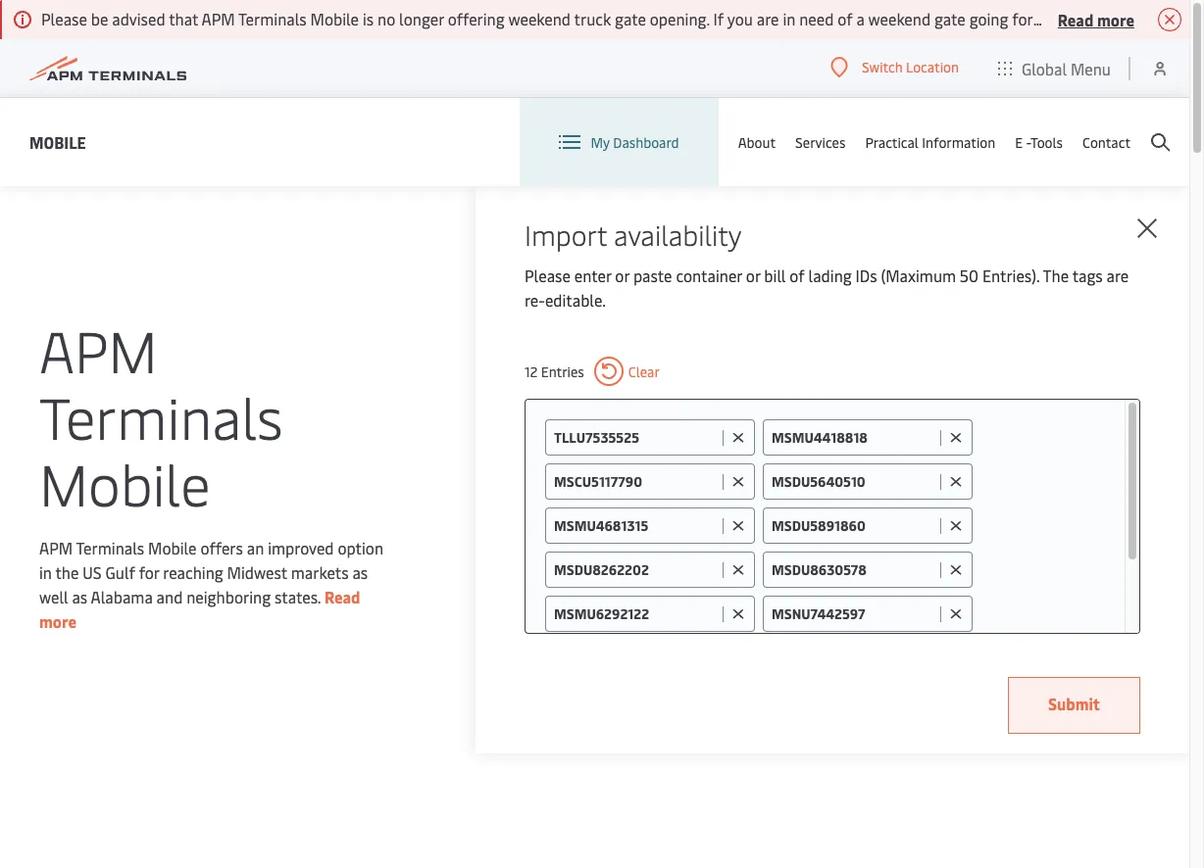 Task type: describe. For each thing, give the bounding box(es) containing it.
about button
[[738, 98, 776, 186]]

you
[[727, 8, 753, 29]]

please be advised that apm terminals mobile is no longer offering weekend truck gate opening. if you are in need of a weekend gate going forward, please email
[[41, 8, 1167, 29]]

read for read more button at top
[[1058, 8, 1094, 30]]

apm for apm terminals mobile offers an improved option in the us gulf for reaching midwest markets as well as alabama and neighboring states.
[[39, 537, 73, 558]]

e
[[1015, 133, 1023, 151]]

offering
[[448, 8, 505, 29]]

0 vertical spatial entered id text field
[[772, 428, 935, 447]]

about
[[738, 133, 776, 151]]

2 weekend from the left
[[868, 8, 931, 29]]

please enter or paste container or bill of lading ids (maximum 50 entries). the tags are re-editable.
[[525, 265, 1129, 311]]

midwest
[[227, 561, 287, 583]]

offers
[[200, 537, 243, 558]]

global menu button
[[979, 39, 1131, 98]]

more for read more button at top
[[1097, 8, 1134, 30]]

e -tools button
[[1015, 98, 1063, 186]]

enter
[[574, 265, 611, 286]]

1 gate from the left
[[615, 8, 646, 29]]

truck
[[574, 8, 611, 29]]

contact
[[1082, 133, 1131, 151]]

menu
[[1071, 57, 1111, 79]]

container
[[676, 265, 742, 286]]

switch location
[[862, 58, 959, 77]]

please
[[1075, 8, 1121, 29]]

submit button
[[1008, 678, 1140, 734]]

2 vertical spatial entered id text field
[[772, 561, 935, 579]]

(maximum
[[881, 265, 956, 286]]

read for read more link
[[325, 586, 360, 607]]

are inside please enter or paste container or bill of lading ids (maximum 50 entries). the tags are re-editable.
[[1107, 265, 1129, 286]]

no
[[378, 8, 395, 29]]

mobile link
[[29, 130, 86, 154]]

mobile inside apm terminals mobile
[[39, 444, 210, 521]]

clear button
[[594, 357, 660, 386]]

12
[[525, 362, 538, 381]]

services button
[[795, 98, 846, 186]]

that
[[169, 8, 198, 29]]

in inside apm terminals mobile offers an improved option in the us gulf for reaching midwest markets as well as alabama and neighboring states.
[[39, 561, 52, 583]]

forward,
[[1012, 8, 1071, 29]]

an
[[247, 537, 264, 558]]

going
[[969, 8, 1008, 29]]

more for read more link
[[39, 610, 77, 632]]

advised
[[112, 8, 165, 29]]

terminals for apm terminals mobile offers an improved option in the us gulf for reaching midwest markets as well as alabama and neighboring states.
[[76, 537, 144, 558]]

longer
[[399, 8, 444, 29]]

for
[[139, 561, 159, 583]]

contact button
[[1082, 98, 1131, 186]]

improved
[[268, 537, 334, 558]]

alabama
[[91, 586, 153, 607]]

mobile inside apm terminals mobile offers an improved option in the us gulf for reaching midwest markets as well as alabama and neighboring states.
[[148, 537, 197, 558]]

my
[[591, 133, 610, 151]]

information
[[922, 133, 995, 151]]

import
[[525, 216, 607, 253]]

2 or from the left
[[746, 265, 760, 286]]

gulf
[[105, 561, 135, 583]]

practical
[[865, 133, 919, 151]]

apm terminals mobile
[[39, 310, 283, 521]]

please for please enter or paste container or bill of lading ids (maximum 50 entries). the tags are re-editable.
[[525, 265, 571, 286]]

terminals for apm terminals mobile
[[39, 377, 283, 454]]

the
[[1043, 265, 1069, 286]]

tools
[[1031, 133, 1063, 151]]



Task type: locate. For each thing, give the bounding box(es) containing it.
1 weekend from the left
[[508, 8, 571, 29]]

more down well
[[39, 610, 77, 632]]

entries
[[541, 362, 584, 381]]

apm terminals mobile offers an improved option in the us gulf for reaching midwest markets as well as alabama and neighboring states.
[[39, 537, 383, 607]]

1 horizontal spatial gate
[[934, 8, 966, 29]]

1 vertical spatial apm
[[39, 310, 157, 388]]

e -tools
[[1015, 133, 1063, 151]]

1 or from the left
[[615, 265, 629, 286]]

1 horizontal spatial read
[[1058, 8, 1094, 30]]

us
[[83, 561, 102, 583]]

or right enter
[[615, 265, 629, 286]]

well
[[39, 586, 68, 607]]

apm for apm terminals mobile
[[39, 310, 157, 388]]

reaching
[[163, 561, 223, 583]]

states.
[[274, 586, 321, 607]]

gate left going
[[934, 8, 966, 29]]

in left the
[[39, 561, 52, 583]]

1 vertical spatial terminals
[[39, 377, 283, 454]]

please left 'be'
[[41, 8, 87, 29]]

read more link
[[39, 586, 360, 632]]

mobile secondary image
[[37, 524, 380, 818]]

0 horizontal spatial are
[[757, 8, 779, 29]]

please inside please enter or paste container or bill of lading ids (maximum 50 entries). the tags are re-editable.
[[525, 265, 571, 286]]

read down markets
[[325, 586, 360, 607]]

be
[[91, 8, 108, 29]]

please
[[41, 8, 87, 29], [525, 265, 571, 286]]

neighboring
[[186, 586, 271, 607]]

dashboard
[[613, 133, 679, 151]]

mobile
[[310, 8, 359, 29], [29, 131, 86, 152], [39, 444, 210, 521], [148, 537, 197, 558]]

0 vertical spatial of
[[838, 8, 853, 29]]

read up global menu
[[1058, 8, 1094, 30]]

of left a
[[838, 8, 853, 29]]

as
[[352, 561, 368, 583], [72, 586, 87, 607]]

Entered ID text field
[[772, 428, 935, 447], [554, 473, 718, 491], [772, 561, 935, 579]]

opening.
[[650, 8, 710, 29]]

read more down reaching
[[39, 586, 360, 632]]

services
[[795, 133, 846, 151]]

terminals
[[238, 8, 307, 29], [39, 377, 283, 454], [76, 537, 144, 558]]

my dashboard button
[[559, 98, 679, 186]]

weekend left 'truck'
[[508, 8, 571, 29]]

0 vertical spatial in
[[783, 8, 795, 29]]

tags
[[1072, 265, 1103, 286]]

1 vertical spatial please
[[525, 265, 571, 286]]

1 horizontal spatial as
[[352, 561, 368, 583]]

is
[[363, 8, 374, 29]]

read inside button
[[1058, 8, 1094, 30]]

read more up menu
[[1058, 8, 1134, 30]]

email
[[1124, 8, 1163, 29]]

submit
[[1048, 693, 1100, 715]]

as right well
[[72, 586, 87, 607]]

if
[[713, 8, 724, 29]]

are right you in the top of the page
[[757, 8, 779, 29]]

0 vertical spatial read
[[1058, 8, 1094, 30]]

switch location button
[[830, 57, 959, 78]]

0 horizontal spatial gate
[[615, 8, 646, 29]]

re-
[[525, 289, 545, 311]]

0 horizontal spatial as
[[72, 586, 87, 607]]

global
[[1022, 57, 1067, 79]]

1 horizontal spatial weekend
[[868, 8, 931, 29]]

0 vertical spatial as
[[352, 561, 368, 583]]

clear
[[628, 362, 660, 381]]

apm
[[201, 8, 235, 29], [39, 310, 157, 388], [39, 537, 73, 558]]

-
[[1026, 133, 1031, 151]]

1 horizontal spatial in
[[783, 8, 795, 29]]

option
[[338, 537, 383, 558]]

paste
[[633, 265, 672, 286]]

of inside please enter or paste container or bill of lading ids (maximum 50 entries). the tags are re-editable.
[[790, 265, 805, 286]]

0 horizontal spatial read
[[325, 586, 360, 607]]

2 vertical spatial terminals
[[76, 537, 144, 558]]

markets
[[291, 561, 349, 583]]

gate right 'truck'
[[615, 8, 646, 29]]

availability
[[614, 216, 742, 253]]

global menu
[[1022, 57, 1111, 79]]

a
[[856, 8, 865, 29]]

1 horizontal spatial please
[[525, 265, 571, 286]]

0 horizontal spatial please
[[41, 8, 87, 29]]

2 gate from the left
[[934, 8, 966, 29]]

0 vertical spatial read more
[[1058, 8, 1134, 30]]

and
[[156, 586, 183, 607]]

0 horizontal spatial of
[[790, 265, 805, 286]]

or
[[615, 265, 629, 286], [746, 265, 760, 286]]

gate
[[615, 8, 646, 29], [934, 8, 966, 29]]

please up re-
[[525, 265, 571, 286]]

1 vertical spatial read more
[[39, 586, 360, 632]]

read more
[[1058, 8, 1134, 30], [39, 586, 360, 632]]

weekend
[[508, 8, 571, 29], [868, 8, 931, 29]]

in left need
[[783, 8, 795, 29]]

more inside button
[[1097, 8, 1134, 30]]

0 horizontal spatial more
[[39, 610, 77, 632]]

are right the "tags"
[[1107, 265, 1129, 286]]

apm inside apm terminals mobile
[[39, 310, 157, 388]]

need
[[799, 8, 834, 29]]

read
[[1058, 8, 1094, 30], [325, 586, 360, 607]]

read more for read more link
[[39, 586, 360, 632]]

or left bill
[[746, 265, 760, 286]]

lading
[[809, 265, 852, 286]]

1 vertical spatial entered id text field
[[554, 473, 718, 491]]

0 horizontal spatial or
[[615, 265, 629, 286]]

are
[[757, 8, 779, 29], [1107, 265, 1129, 286]]

1 horizontal spatial more
[[1097, 8, 1134, 30]]

of right bill
[[790, 265, 805, 286]]

import availability
[[525, 216, 742, 253]]

more left close alert icon
[[1097, 8, 1134, 30]]

0 vertical spatial more
[[1097, 8, 1134, 30]]

editable.
[[545, 289, 606, 311]]

location
[[906, 58, 959, 77]]

1 horizontal spatial are
[[1107, 265, 1129, 286]]

0 vertical spatial terminals
[[238, 8, 307, 29]]

Entered ID text field
[[554, 428, 718, 447], [772, 473, 935, 491], [554, 517, 718, 535], [772, 517, 935, 535], [554, 561, 718, 579], [554, 605, 718, 624], [772, 605, 935, 624]]

my dashboard
[[591, 133, 679, 151]]

0 vertical spatial are
[[757, 8, 779, 29]]

1 vertical spatial more
[[39, 610, 77, 632]]

1 horizontal spatial or
[[746, 265, 760, 286]]

0 horizontal spatial weekend
[[508, 8, 571, 29]]

practical information button
[[865, 98, 995, 186]]

ids
[[856, 265, 877, 286]]

entries).
[[982, 265, 1039, 286]]

1 vertical spatial in
[[39, 561, 52, 583]]

terminals inside apm terminals mobile offers an improved option in the us gulf for reaching midwest markets as well as alabama and neighboring states.
[[76, 537, 144, 558]]

weekend right a
[[868, 8, 931, 29]]

0 vertical spatial apm
[[201, 8, 235, 29]]

0 vertical spatial please
[[41, 8, 87, 29]]

practical information
[[865, 133, 995, 151]]

1 vertical spatial read
[[325, 586, 360, 607]]

read more button
[[1058, 7, 1134, 31]]

apm inside apm terminals mobile offers an improved option in the us gulf for reaching midwest markets as well as alabama and neighboring states.
[[39, 537, 73, 558]]

as down option
[[352, 561, 368, 583]]

please for please be advised that apm terminals mobile is no longer offering weekend truck gate opening. if you are in need of a weekend gate going forward, please email
[[41, 8, 87, 29]]

2 vertical spatial apm
[[39, 537, 73, 558]]

close alert image
[[1158, 8, 1182, 31]]

1 horizontal spatial read more
[[1058, 8, 1134, 30]]

1 vertical spatial are
[[1107, 265, 1129, 286]]

read more for read more button at top
[[1058, 8, 1134, 30]]

of
[[838, 8, 853, 29], [790, 265, 805, 286]]

1 vertical spatial of
[[790, 265, 805, 286]]

1 vertical spatial as
[[72, 586, 87, 607]]

12 entries
[[525, 362, 584, 381]]

switch
[[862, 58, 903, 77]]

0 horizontal spatial in
[[39, 561, 52, 583]]

bill
[[764, 265, 786, 286]]

1 horizontal spatial of
[[838, 8, 853, 29]]

the
[[55, 561, 79, 583]]

in
[[783, 8, 795, 29], [39, 561, 52, 583]]

0 horizontal spatial read more
[[39, 586, 360, 632]]

50
[[960, 265, 979, 286]]



Task type: vqa. For each thing, say whether or not it's contained in the screenshot.
left Read
yes



